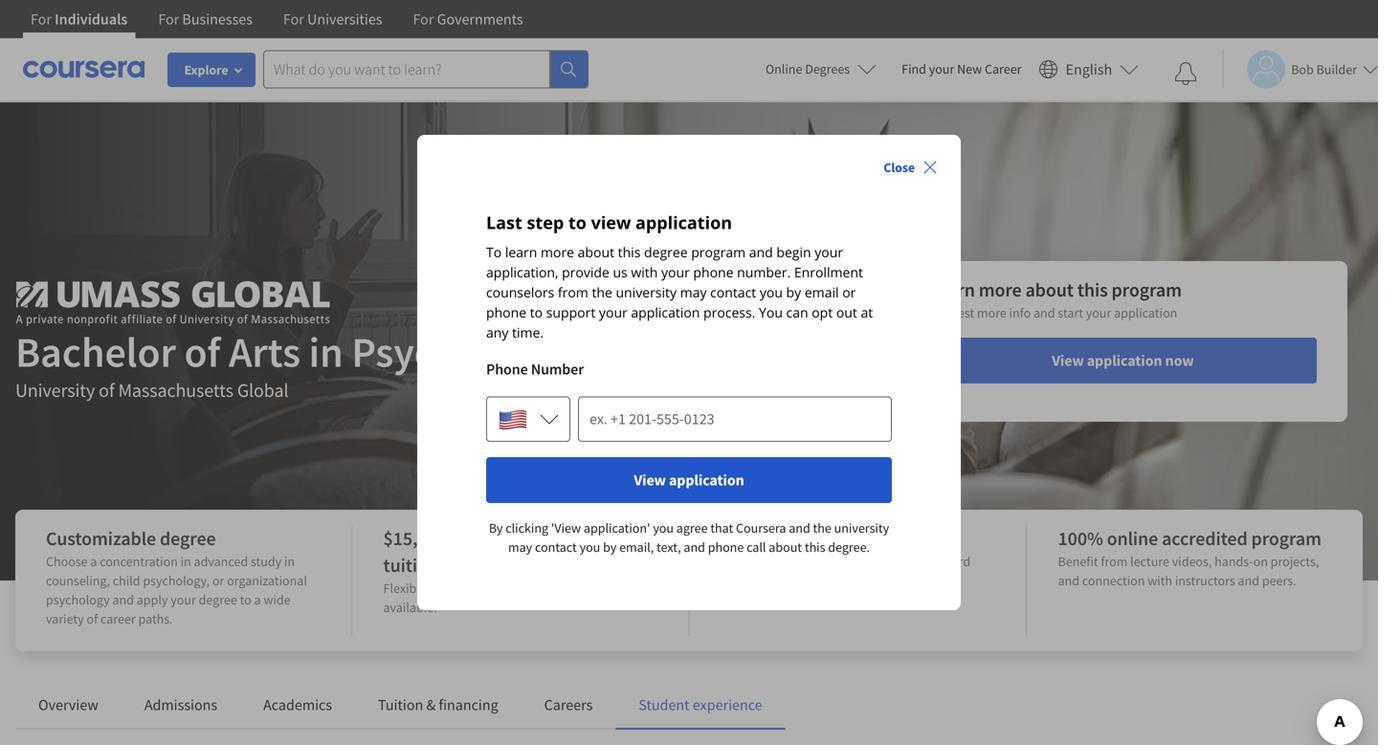 Task type: describe. For each thing, give the bounding box(es) containing it.
admissions link
[[144, 696, 217, 715]]

to inside finish faster students can transfer up to 90 credits toward their degree.
[[860, 553, 871, 570]]

credits
[[890, 553, 928, 570]]

application left the now at the right top
[[1087, 351, 1162, 370]]

english button
[[1031, 38, 1147, 100]]

universities
[[307, 10, 382, 29]]

100% online accredited program benefit from lecture videos, hands-on projects, and connection with instructors and peers.
[[1058, 527, 1322, 590]]

or inside customizable degree choose a concentration in advanced study in counseling, child psychology, or organizational psychology and apply your degree to a wide variety of career paths.
[[212, 572, 224, 590]]

aid
[[557, 580, 574, 597]]

email,
[[619, 539, 654, 556]]

1 horizontal spatial of
[[99, 379, 114, 402]]

for for universities
[[283, 10, 304, 29]]

to
[[486, 243, 502, 261]]

connection
[[1082, 572, 1145, 590]]

request
[[929, 304, 974, 322]]

counseling,
[[46, 572, 110, 590]]

learn more about this program request more info and start your application
[[929, 278, 1182, 322]]

time.
[[512, 323, 544, 342]]

'view
[[551, 520, 581, 537]]

may inside by clicking 'view application' you agree that coursera and the university may contact you by email, text, and phone call about this degree.
[[508, 539, 532, 556]]

0 horizontal spatial in
[[181, 553, 191, 570]]

number.
[[737, 263, 791, 281]]

concentration
[[100, 553, 178, 570]]

application inside learn more about this program request more info and start your application
[[1114, 304, 1177, 322]]

view application now
[[1052, 351, 1194, 370]]

for for governments
[[413, 10, 434, 29]]

learn
[[929, 278, 975, 302]]

the inside last step to view application to learn more about this degree program and begin your application, provide us with your phone number. enrollment counselors from the university may contact you by email or phone to support your application process. you can opt out at any time.
[[592, 283, 612, 301]]

contact inside by clicking 'view application' you agree that coursera and the university may contact you by email, text, and phone call about this degree.
[[535, 539, 577, 556]]

provide
[[562, 263, 609, 281]]

from inside last step to view application to learn more about this degree program and begin your application, provide us with your phone number. enrollment counselors from the university may contact you by email or phone to support your application process. you can opt out at any time.
[[558, 283, 588, 301]]

for businesses
[[158, 10, 253, 29]]

customizable
[[46, 527, 156, 551]]

psychology,
[[143, 572, 210, 590]]

program inside last step to view application to learn more about this degree program and begin your application, provide us with your phone number. enrollment counselors from the university may contact you by email or phone to support your application process. you can opt out at any time.
[[691, 243, 746, 261]]

english
[[1066, 60, 1112, 79]]

online
[[1107, 527, 1158, 551]]

new
[[957, 60, 982, 78]]

by inside last step to view application to learn more about this degree program and begin your application, provide us with your phone number. enrollment counselors from the university may contact you by email or phone to support your application process. you can opt out at any time.
[[786, 283, 801, 301]]

-
[[451, 527, 457, 551]]

view application now button
[[929, 338, 1317, 384]]

experience
[[693, 696, 762, 715]]

apply
[[137, 591, 168, 609]]

career
[[100, 611, 136, 628]]

100%
[[1058, 527, 1103, 551]]

that
[[710, 520, 733, 537]]

study
[[251, 553, 282, 570]]

find your new career link
[[892, 57, 1031, 81]]

support
[[546, 303, 596, 322]]

us
[[613, 263, 628, 281]]

university
[[15, 379, 95, 402]]

choose
[[46, 553, 88, 570]]

or inside last step to view application to learn more about this degree program and begin your application, provide us with your phone number. enrollment counselors from the university may contact you by email or phone to support your application process. you can opt out at any time.
[[842, 283, 856, 301]]

last step to view application to learn more about this degree program and begin your application, provide us with your phone number. enrollment counselors from the university may contact you by email or phone to support your application process. you can opt out at any time.
[[486, 211, 873, 342]]

projects,
[[1271, 553, 1319, 570]]

application'
[[584, 520, 650, 537]]

psychology
[[352, 325, 557, 379]]

bachelor
[[15, 325, 176, 379]]

any
[[486, 323, 509, 342]]

number
[[531, 360, 584, 379]]

flexible
[[383, 580, 427, 597]]

2 vertical spatial you
[[580, 539, 600, 556]]

learn
[[505, 243, 537, 261]]

2 vertical spatial more
[[977, 304, 1007, 322]]

about inside last step to view application to learn more about this degree program and begin your application, provide us with your phone number. enrollment counselors from the university may contact you by email or phone to support your application process. you can opt out at any time.
[[578, 243, 614, 261]]

1 vertical spatial degree
[[160, 527, 216, 551]]

phone
[[486, 360, 528, 379]]

show notifications image
[[1175, 62, 1198, 85]]

hands-
[[1215, 553, 1253, 570]]

up
[[842, 553, 857, 570]]

contact inside last step to view application to learn more about this degree program and begin your application, provide us with your phone number. enrollment counselors from the university may contact you by email or phone to support your application process. you can opt out at any time.
[[710, 283, 756, 301]]

with inside 100% online accredited program benefit from lecture videos, hands-on projects, and connection with instructors and peers.
[[1148, 572, 1172, 590]]

$15,000
[[383, 527, 447, 551]]

variety
[[46, 611, 84, 628]]

at
[[861, 303, 873, 322]]

careers link
[[544, 696, 593, 715]]

and inside last step to view application to learn more about this degree program and begin your application, provide us with your phone number. enrollment counselors from the university may contact you by email or phone to support your application process. you can opt out at any time.
[[749, 243, 773, 261]]

to up the 'time.'
[[530, 303, 543, 322]]

for universities
[[283, 10, 382, 29]]

step
[[527, 211, 564, 234]]

application,
[[486, 263, 558, 281]]

counselors
[[486, 283, 554, 301]]

to right step
[[568, 211, 587, 234]]

global
[[237, 379, 289, 402]]

career
[[985, 60, 1022, 78]]

benefit
[[1058, 553, 1098, 570]]

massachusetts
[[118, 379, 233, 402]]

advanced
[[194, 553, 248, 570]]

accredited
[[1162, 527, 1248, 551]]

view for view application
[[634, 471, 666, 490]]

process.
[[703, 303, 756, 322]]

university of massachusetts global logo image
[[15, 279, 330, 327]]

can inside finish faster students can transfer up to 90 credits toward their degree.
[[773, 553, 794, 570]]

enrollment
[[794, 263, 863, 281]]

your right us on the left top
[[661, 263, 690, 281]]

this inside last step to view application to learn more about this degree program and begin your application, provide us with your phone number. enrollment counselors from the university may contact you by email or phone to support your application process. you can opt out at any time.
[[618, 243, 641, 261]]

instructors
[[1175, 572, 1235, 590]]

university inside last step to view application to learn more about this degree program and begin your application, provide us with your phone number. enrollment counselors from the university may contact you by email or phone to support your application process. you can opt out at any time.
[[616, 283, 677, 301]]

phone number
[[486, 360, 584, 379]]

admissions
[[144, 696, 217, 715]]

🇺🇸
[[498, 402, 528, 440]]

the inside by clicking 'view application' you agree that coursera and the university may contact you by email, text, and phone call about this degree.
[[813, 520, 832, 537]]

financial
[[506, 580, 554, 597]]

1 horizontal spatial you
[[653, 520, 674, 537]]

application left process.
[[631, 303, 700, 322]]

finish faster students can transfer up to 90 credits toward their degree.
[[721, 527, 971, 590]]

governments
[[437, 10, 523, 29]]

last step to view application status
[[486, 211, 892, 343]]

and inside learn more about this program request more info and start your application
[[1034, 304, 1055, 322]]

&
[[426, 696, 436, 715]]

options
[[577, 580, 620, 597]]

application up agree
[[669, 471, 744, 490]]



Task type: vqa. For each thing, say whether or not it's contained in the screenshot.
December associated with How
no



Task type: locate. For each thing, give the bounding box(es) containing it.
2 horizontal spatial of
[[184, 325, 220, 379]]

0 horizontal spatial by
[[603, 539, 617, 556]]

program up 'view application now'
[[1112, 278, 1182, 302]]

for for businesses
[[158, 10, 179, 29]]

or
[[842, 283, 856, 301], [212, 572, 224, 590]]

students
[[721, 553, 771, 570]]

program inside 100% online accredited program benefit from lecture videos, hands-on projects, and connection with instructors and peers.
[[1251, 527, 1322, 551]]

banner navigation
[[15, 0, 538, 38]]

0 vertical spatial a
[[90, 553, 97, 570]]

start
[[1058, 304, 1083, 322]]

degree
[[644, 243, 688, 261], [160, 527, 216, 551], [199, 591, 237, 609]]

agree
[[676, 520, 708, 537]]

paths.
[[138, 611, 173, 628]]

0 horizontal spatial a
[[90, 553, 97, 570]]

to left '90'
[[860, 553, 871, 570]]

1 vertical spatial a
[[254, 591, 261, 609]]

0 horizontal spatial the
[[592, 283, 612, 301]]

the up transfer
[[813, 520, 832, 537]]

more left info
[[977, 304, 1007, 322]]

2 horizontal spatial in
[[309, 325, 343, 379]]

close
[[884, 159, 915, 176]]

wide
[[264, 591, 291, 609]]

view
[[1052, 351, 1084, 370], [634, 471, 666, 490]]

child
[[113, 572, 140, 590]]

or up the out on the right of the page
[[842, 283, 856, 301]]

1 vertical spatial can
[[773, 553, 794, 570]]

0 horizontal spatial you
[[580, 539, 600, 556]]

the down provide
[[592, 283, 612, 301]]

degree. inside by clicking 'view application' you agree that coursera and the university may contact you by email, text, and phone call about this degree.
[[828, 539, 870, 556]]

this inside learn more about this program request more info and start your application
[[1077, 278, 1108, 302]]

their
[[721, 572, 747, 590]]

with right us on the left top
[[631, 263, 658, 281]]

1 vertical spatial you
[[653, 520, 674, 537]]

about right call
[[769, 539, 802, 556]]

1 horizontal spatial degree.
[[828, 539, 870, 556]]

phone inside by clicking 'view application' you agree that coursera and the university may contact you by email, text, and phone call about this degree.
[[708, 539, 744, 556]]

university inside by clicking 'view application' you agree that coursera and the university may contact you by email, text, and phone call about this degree.
[[834, 520, 889, 537]]

your right find
[[929, 60, 954, 78]]

academics
[[263, 696, 332, 715]]

0 horizontal spatial from
[[558, 283, 588, 301]]

organizational
[[227, 572, 307, 590]]

application up 'view application now'
[[1114, 304, 1177, 322]]

psychology
[[46, 591, 110, 609]]

0 horizontal spatial view
[[634, 471, 666, 490]]

a left wide
[[254, 591, 261, 609]]

finish
[[721, 527, 770, 551]]

1 horizontal spatial the
[[813, 520, 832, 537]]

2 horizontal spatial program
[[1251, 527, 1322, 551]]

0 vertical spatial can
[[786, 303, 808, 322]]

you inside last step to view application to learn more about this degree program and begin your application, provide us with your phone number. enrollment counselors from the university may contact you by email or phone to support your application process. you can opt out at any time.
[[760, 283, 783, 301]]

1 vertical spatial degree.
[[750, 572, 792, 590]]

text,
[[657, 539, 681, 556]]

begin
[[777, 243, 811, 261]]

1 horizontal spatial from
[[1101, 553, 1128, 570]]

university up up
[[834, 520, 889, 537]]

2 for from the left
[[158, 10, 179, 29]]

phone up process.
[[693, 263, 734, 281]]

program
[[691, 243, 746, 261], [1112, 278, 1182, 302], [1251, 527, 1322, 551]]

phone down that
[[708, 539, 744, 556]]

0 horizontal spatial contact
[[535, 539, 577, 556]]

1 horizontal spatial university
[[834, 520, 889, 537]]

coursera image
[[23, 54, 145, 84]]

0 vertical spatial phone
[[693, 263, 734, 281]]

in right arts at left
[[309, 325, 343, 379]]

you up you
[[760, 283, 783, 301]]

0 vertical spatial program
[[691, 243, 746, 261]]

None search field
[[263, 50, 589, 89]]

can down faster
[[773, 553, 794, 570]]

can inside last step to view application to learn more about this degree program and begin your application, provide us with your phone number. enrollment counselors from the university may contact you by email or phone to support your application process. you can opt out at any time.
[[786, 303, 808, 322]]

1 vertical spatial phone
[[486, 303, 526, 322]]

you
[[759, 303, 783, 322]]

0 vertical spatial or
[[842, 283, 856, 301]]

your up 'enrollment'
[[815, 243, 843, 261]]

2 horizontal spatial this
[[1077, 278, 1108, 302]]

view application button
[[486, 457, 892, 503]]

peers.
[[1262, 572, 1297, 590]]

may
[[680, 283, 707, 301], [508, 539, 532, 556]]

may inside last step to view application to learn more about this degree program and begin your application, provide us with your phone number. enrollment counselors from the university may contact you by email or phone to support your application process. you can opt out at any time.
[[680, 283, 707, 301]]

view down start
[[1052, 351, 1084, 370]]

from inside 100% online accredited program benefit from lecture videos, hands-on projects, and connection with instructors and peers.
[[1101, 553, 1128, 570]]

with down lecture
[[1148, 572, 1172, 590]]

1 horizontal spatial may
[[680, 283, 707, 301]]

your inside learn more about this program request more info and start your application
[[1086, 304, 1111, 322]]

about
[[578, 243, 614, 261], [1025, 278, 1074, 302], [769, 539, 802, 556]]

🇺🇸 dialog
[[417, 135, 961, 611]]

0 vertical spatial from
[[558, 283, 588, 301]]

individuals
[[55, 10, 128, 29]]

2 vertical spatial program
[[1251, 527, 1322, 551]]

tuition
[[378, 696, 423, 715]]

toward
[[931, 553, 971, 570]]

usd
[[528, 527, 562, 551]]

and right info
[[1034, 304, 1055, 322]]

1 horizontal spatial contact
[[710, 283, 756, 301]]

this inside by clicking 'view application' you agree that coursera and the university may contact you by email, text, and phone call about this degree.
[[805, 539, 825, 556]]

from
[[558, 283, 588, 301], [1101, 553, 1128, 570]]

1 vertical spatial more
[[979, 278, 1022, 302]]

0 vertical spatial about
[[578, 243, 614, 261]]

you
[[760, 283, 783, 301], [653, 520, 674, 537], [580, 539, 600, 556]]

view up application'
[[634, 471, 666, 490]]

🇺🇸 button
[[486, 396, 570, 442]]

2 vertical spatial this
[[805, 539, 825, 556]]

university down us on the left top
[[616, 283, 677, 301]]

find your new career
[[902, 60, 1022, 78]]

in
[[309, 325, 343, 379], [181, 553, 191, 570], [284, 553, 295, 570]]

1 vertical spatial or
[[212, 572, 224, 590]]

may up process.
[[680, 283, 707, 301]]

view
[[591, 211, 631, 234]]

with inside last step to view application to learn more about this degree program and begin your application, provide us with your phone number. enrollment counselors from the university may contact you by email or phone to support your application process. you can opt out at any time.
[[631, 263, 658, 281]]

this up start
[[1077, 278, 1108, 302]]

0 horizontal spatial with
[[631, 263, 658, 281]]

degree.
[[828, 539, 870, 556], [750, 572, 792, 590]]

of down psychology
[[87, 611, 98, 628]]

1 vertical spatial university
[[834, 520, 889, 537]]

0 vertical spatial more
[[541, 243, 574, 261]]

2 vertical spatial about
[[769, 539, 802, 556]]

from up connection
[[1101, 553, 1128, 570]]

0 vertical spatial this
[[618, 243, 641, 261]]

0 horizontal spatial of
[[87, 611, 98, 628]]

available.
[[383, 599, 437, 616]]

bachelor of arts in psychology university of massachusetts global
[[15, 325, 557, 402]]

call
[[747, 539, 766, 556]]

2 horizontal spatial you
[[760, 283, 783, 301]]

can
[[786, 303, 808, 322], [773, 553, 794, 570]]

0 vertical spatial may
[[680, 283, 707, 301]]

can left opt
[[786, 303, 808, 322]]

last
[[486, 211, 522, 234]]

and
[[749, 243, 773, 261], [1034, 304, 1055, 322], [789, 520, 810, 537], [684, 539, 705, 556], [1058, 572, 1080, 590], [1238, 572, 1260, 590], [482, 580, 503, 597], [112, 591, 134, 609]]

1 horizontal spatial about
[[769, 539, 802, 556]]

this left up
[[805, 539, 825, 556]]

2 vertical spatial degree
[[199, 591, 237, 609]]

of right university
[[99, 379, 114, 402]]

Phone Number telephone field
[[578, 396, 892, 442]]

0 horizontal spatial program
[[691, 243, 746, 261]]

clicking
[[506, 520, 549, 537]]

0 horizontal spatial degree.
[[750, 572, 792, 590]]

0 vertical spatial with
[[631, 263, 658, 281]]

in right study
[[284, 553, 295, 570]]

0 horizontal spatial may
[[508, 539, 532, 556]]

1 horizontal spatial or
[[842, 283, 856, 301]]

1 horizontal spatial in
[[284, 553, 295, 570]]

this up us on the left top
[[618, 243, 641, 261]]

more down step
[[541, 243, 574, 261]]

tuition & financing
[[378, 696, 498, 715]]

1 vertical spatial about
[[1025, 278, 1074, 302]]

and up transfer
[[789, 520, 810, 537]]

to down organizational
[[240, 591, 251, 609]]

1 horizontal spatial with
[[1148, 572, 1172, 590]]

4 for from the left
[[413, 10, 434, 29]]

and inside $15,000 - $60,000 usd total tuition flexible payment and financial aid options available.
[[482, 580, 503, 597]]

customizable degree choose a concentration in advanced study in counseling, child psychology, or organizational psychology and apply your degree to a wide variety of career paths.
[[46, 527, 307, 628]]

close button
[[876, 150, 946, 185]]

and up number.
[[749, 243, 773, 261]]

and down the on
[[1238, 572, 1260, 590]]

1 horizontal spatial a
[[254, 591, 261, 609]]

to
[[568, 211, 587, 234], [530, 303, 543, 322], [860, 553, 871, 570], [240, 591, 251, 609]]

view for view application now
[[1052, 351, 1084, 370]]

for left individuals
[[31, 10, 52, 29]]

careers
[[544, 696, 593, 715]]

may down clicking
[[508, 539, 532, 556]]

about inside by clicking 'view application' you agree that coursera and the university may contact you by email, text, and phone call about this degree.
[[769, 539, 802, 556]]

0 vertical spatial degree.
[[828, 539, 870, 556]]

2 horizontal spatial about
[[1025, 278, 1074, 302]]

your down us on the left top
[[599, 303, 628, 322]]

in up psychology,
[[181, 553, 191, 570]]

more up info
[[979, 278, 1022, 302]]

lecture
[[1130, 553, 1169, 570]]

1 horizontal spatial by
[[786, 283, 801, 301]]

1 for from the left
[[31, 10, 52, 29]]

by
[[489, 520, 503, 537]]

your right start
[[1086, 304, 1111, 322]]

for for individuals
[[31, 10, 52, 29]]

0 horizontal spatial university
[[616, 283, 677, 301]]

degree. down students
[[750, 572, 792, 590]]

degree. inside finish faster students can transfer up to 90 credits toward their degree.
[[750, 572, 792, 590]]

program up projects,
[[1251, 527, 1322, 551]]

$15,000 - $60,000 usd total tuition flexible payment and financial aid options available.
[[383, 527, 620, 616]]

2 vertical spatial phone
[[708, 539, 744, 556]]

0 vertical spatial university
[[616, 283, 677, 301]]

0 horizontal spatial this
[[618, 243, 641, 261]]

0 horizontal spatial about
[[578, 243, 614, 261]]

your inside customizable degree choose a concentration in advanced study in counseling, child psychology, or organizational psychology and apply your degree to a wide variety of career paths.
[[171, 591, 196, 609]]

0 vertical spatial degree
[[644, 243, 688, 261]]

or down advanced
[[212, 572, 224, 590]]

0 vertical spatial view
[[1052, 351, 1084, 370]]

0 vertical spatial by
[[786, 283, 801, 301]]

from up the support
[[558, 283, 588, 301]]

to inside customizable degree choose a concentration in advanced study in counseling, child psychology, or organizational psychology and apply your degree to a wide variety of career paths.
[[240, 591, 251, 609]]

opt
[[812, 303, 833, 322]]

contact down 'view
[[535, 539, 577, 556]]

in inside bachelor of arts in psychology university of massachusetts global
[[309, 325, 343, 379]]

transfer
[[796, 553, 840, 570]]

about up start
[[1025, 278, 1074, 302]]

contact up process.
[[710, 283, 756, 301]]

1 vertical spatial by
[[603, 539, 617, 556]]

videos,
[[1172, 553, 1212, 570]]

more
[[541, 243, 574, 261], [979, 278, 1022, 302], [977, 304, 1007, 322]]

1 vertical spatial from
[[1101, 553, 1128, 570]]

3 for from the left
[[283, 10, 304, 29]]

for left businesses
[[158, 10, 179, 29]]

application right view
[[636, 211, 732, 234]]

1 horizontal spatial view
[[1052, 351, 1084, 370]]

view inside 🇺🇸 dialog
[[634, 471, 666, 490]]

and inside customizable degree choose a concentration in advanced study in counseling, child psychology, or organizational psychology and apply your degree to a wide variety of career paths.
[[112, 591, 134, 609]]

1 vertical spatial program
[[1112, 278, 1182, 302]]

and down the benefit at the bottom of page
[[1058, 572, 1080, 590]]

businesses
[[182, 10, 253, 29]]

academics link
[[263, 696, 332, 715]]

for governments
[[413, 10, 523, 29]]

of inside customizable degree choose a concentration in advanced study in counseling, child psychology, or organizational psychology and apply your degree to a wide variety of career paths.
[[87, 611, 98, 628]]

your
[[929, 60, 954, 78], [815, 243, 843, 261], [661, 263, 690, 281], [599, 303, 628, 322], [1086, 304, 1111, 322], [171, 591, 196, 609]]

overview
[[38, 696, 98, 715]]

you down 'view
[[580, 539, 600, 556]]

student experience
[[639, 696, 762, 715]]

0 vertical spatial the
[[592, 283, 612, 301]]

university
[[616, 283, 677, 301], [834, 520, 889, 537]]

coursera
[[736, 520, 786, 537]]

program up number.
[[691, 243, 746, 261]]

your down psychology,
[[171, 591, 196, 609]]

1 vertical spatial this
[[1077, 278, 1108, 302]]

for left universities
[[283, 10, 304, 29]]

find
[[902, 60, 926, 78]]

by clicking 'view application' you agree that coursera and the university may contact you by email, text, and phone call about this degree.
[[489, 520, 889, 556]]

by left email
[[786, 283, 801, 301]]

1 vertical spatial contact
[[535, 539, 577, 556]]

view application
[[634, 471, 744, 490]]

1 vertical spatial may
[[508, 539, 532, 556]]

about inside learn more about this program request more info and start your application
[[1025, 278, 1074, 302]]

0 vertical spatial contact
[[710, 283, 756, 301]]

and down child
[[112, 591, 134, 609]]

by inside by clicking 'view application' you agree that coursera and the university may contact you by email, text, and phone call about this degree.
[[603, 539, 617, 556]]

degree inside last step to view application to learn more about this degree program and begin your application, provide us with your phone number. enrollment counselors from the university may contact you by email or phone to support your application process. you can opt out at any time.
[[644, 243, 688, 261]]

about up provide
[[578, 243, 614, 261]]

1 horizontal spatial program
[[1112, 278, 1182, 302]]

0 vertical spatial you
[[760, 283, 783, 301]]

and left financial
[[482, 580, 503, 597]]

for left governments
[[413, 10, 434, 29]]

payment
[[429, 580, 479, 597]]

degree. left '90'
[[828, 539, 870, 556]]

of left arts at left
[[184, 325, 220, 379]]

and down agree
[[684, 539, 705, 556]]

program inside learn more about this program request more info and start your application
[[1112, 278, 1182, 302]]

by down application'
[[603, 539, 617, 556]]

1 vertical spatial view
[[634, 471, 666, 490]]

a down customizable
[[90, 553, 97, 570]]

0 horizontal spatial or
[[212, 572, 224, 590]]

phone up any
[[486, 303, 526, 322]]

1 vertical spatial with
[[1148, 572, 1172, 590]]

1 vertical spatial the
[[813, 520, 832, 537]]

more inside last step to view application to learn more about this degree program and begin your application, provide us with your phone number. enrollment counselors from the university may contact you by email or phone to support your application process. you can opt out at any time.
[[541, 243, 574, 261]]

you up text,
[[653, 520, 674, 537]]

student
[[639, 696, 690, 715]]

tuition
[[383, 554, 438, 578]]

1 horizontal spatial this
[[805, 539, 825, 556]]



